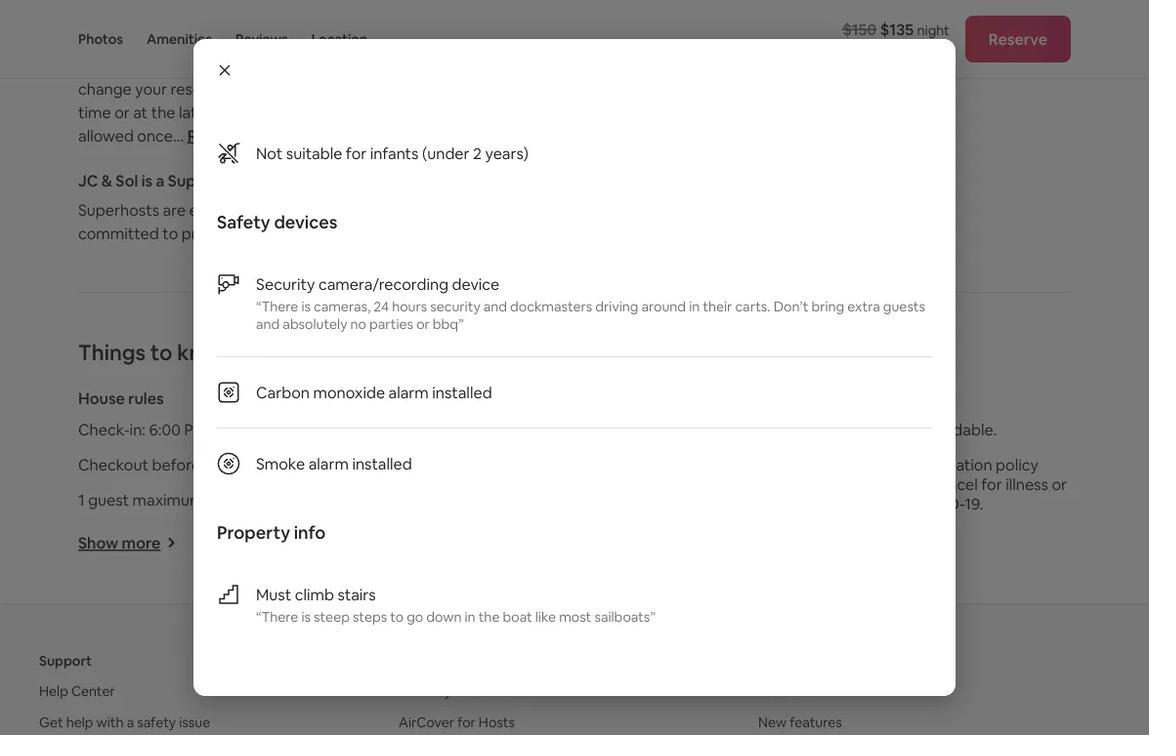 Task type: describe. For each thing, give the bounding box(es) containing it.
hosts
[[375, 200, 414, 220]]

sailboats"
[[594, 609, 656, 626]]

in inside security camera/recording device "there is cameras, 24 hours security and dockmasters driving around in their carts. don't bring extra guests and absolutely no parties or bbq"
[[689, 298, 700, 316]]

new features
[[758, 714, 842, 732]]

property
[[217, 522, 290, 545]]

hours inside security camera/recording device "there is cameras, 24 hours security and dockmasters driving around in their carts. don't bring extra guests and absolutely no parties or bbq"
[[392, 298, 427, 316]]

new features link
[[758, 714, 842, 732]]

illness
[[1006, 474, 1048, 494]]

bring
[[811, 298, 844, 316]]

change
[[78, 78, 132, 98]]

or inside always available. if for any reason you would like to change your reservation you need to notify us ahead of time or at the latest at check in. no alterations will be allowed once…
[[114, 102, 130, 122]]

1 vertical spatial reservation
[[783, 419, 864, 439]]

notify
[[344, 78, 386, 98]]

help
[[66, 714, 93, 732]]

maximum
[[132, 490, 204, 510]]

stays
[[295, 223, 332, 243]]

get
[[39, 714, 63, 732]]

help center link
[[39, 683, 115, 700]]

caused
[[834, 494, 886, 514]]

10:00
[[204, 455, 242, 475]]

2 at from the left
[[223, 102, 237, 122]]

house rules
[[78, 388, 164, 408]]

great
[[253, 223, 291, 243]]

within
[[695, 5, 739, 25]]

for inside jc & sol is a superhost superhosts are experienced, highly rated hosts who are committed to providing great stays for guests.
[[335, 223, 356, 243]]

review
[[750, 455, 801, 475]]

things to know
[[78, 338, 232, 366]]

show more
[[78, 533, 161, 553]]

to inside must climb stairs "there is steep steps to go down in the boat like most sailboats"
[[390, 609, 404, 626]]

(under
[[422, 143, 469, 163]]

to up the no
[[325, 78, 340, 98]]

security for security camera/recording device
[[414, 419, 473, 439]]

like inside always available. if for any reason you would like to change your reservation you need to notify us ahead of time or at the latest at check in. no alterations will be allowed once…
[[396, 55, 420, 75]]

must
[[256, 585, 291, 605]]

driving
[[595, 298, 638, 316]]

don't
[[773, 298, 808, 316]]

security
[[430, 298, 480, 316]]

"there for property
[[256, 609, 298, 626]]

1 are from the left
[[163, 200, 186, 220]]

-
[[209, 419, 215, 439]]

checkout before 10:00 am
[[78, 455, 270, 475]]

jc
[[78, 170, 98, 190]]

2 are from the left
[[451, 200, 474, 220]]

response time : within a few hours
[[582, 5, 825, 25]]

review the host's full cancellation policy which applies even if you cancel for illness or disruptions caused by covid-19.
[[750, 455, 1067, 514]]

aircover for hosts link
[[399, 714, 515, 732]]

the inside review the host's full cancellation policy which applies even if you cancel for illness or disruptions caused by covid-19.
[[805, 455, 829, 475]]

device for security camera/recording device
[[610, 419, 658, 439]]

night
[[917, 21, 949, 39]]

parties
[[369, 316, 413, 333]]

available.
[[132, 55, 198, 75]]

always available. if for any reason you would like to change your reservation you need to notify us ahead of time or at the latest at check in. no alterations will be allowed once…
[[78, 55, 472, 145]]

reviews
[[235, 30, 288, 48]]

even
[[851, 474, 885, 494]]

absolutely
[[283, 316, 347, 333]]

reserve button
[[965, 16, 1071, 63]]

is left non-
[[867, 419, 878, 439]]

141
[[888, 43, 904, 58]]

1 pm from the left
[[184, 419, 206, 439]]

amenities button
[[147, 0, 212, 78]]

of
[[457, 78, 472, 98]]

support
[[39, 652, 92, 670]]

extra
[[847, 298, 880, 316]]

location button
[[311, 0, 368, 78]]

safety & property dialog
[[193, 0, 956, 697]]

be
[[437, 102, 455, 122]]

policy
[[996, 455, 1038, 475]]

time inside always available. if for any reason you would like to change your reservation you need to notify us ahead of time or at the latest at check in. no alterations will be allowed once…
[[78, 102, 111, 122]]

more for show more
[[122, 533, 161, 553]]

alarm for carbon monoxide alarm installed
[[388, 383, 429, 403]]

once…
[[137, 125, 184, 145]]

2
[[473, 143, 482, 163]]

by
[[889, 494, 907, 514]]

11:00
[[219, 419, 254, 439]]

monoxide for carbon monoxide alarm installed
[[313, 383, 385, 403]]

this
[[750, 419, 780, 439]]

airbnb your home
[[399, 683, 512, 700]]

0 horizontal spatial and
[[256, 316, 280, 333]]

infants
[[370, 143, 419, 163]]

stay
[[168, 26, 198, 46]]

newsroom link
[[758, 683, 827, 700]]

carbon monoxide alarm
[[414, 455, 587, 475]]

cancellation
[[906, 455, 992, 475]]

to up ahead
[[423, 55, 439, 75]]

a for few
[[742, 5, 751, 25]]

0 vertical spatial hours
[[785, 5, 825, 25]]

airbnb
[[399, 683, 441, 700]]

climb
[[295, 585, 334, 605]]

before
[[152, 455, 200, 475]]

alarm for carbon monoxide alarm
[[547, 455, 587, 475]]

photos button
[[78, 0, 123, 78]]

1 horizontal spatial time
[[655, 5, 688, 25]]

superhost
[[168, 170, 244, 190]]

with
[[96, 714, 124, 732]]

boat
[[503, 609, 532, 626]]

sol
[[116, 170, 138, 190]]

show
[[78, 533, 118, 553]]

highly
[[286, 200, 329, 220]]

aircover
[[399, 714, 454, 732]]

safety for safety & property
[[414, 388, 462, 408]]

issue
[[179, 714, 210, 732]]

which
[[750, 474, 793, 494]]

jc & sol is a superhost superhosts are experienced, highly rated hosts who are committed to providing great stays for guests.
[[78, 170, 474, 243]]

camera/recording for security camera/recording device "there is cameras, 24 hours security and dockmasters driving around in their carts. don't bring extra guests and absolutely no parties or bbq"
[[318, 274, 449, 294]]

your for during
[[131, 26, 164, 46]]

the inside always available. if for any reason you would like to change your reservation you need to notify us ahead of time or at the latest at check in. no alterations will be allowed once…
[[151, 102, 175, 122]]

location
[[311, 30, 368, 48]]



Task type: vqa. For each thing, say whether or not it's contained in the screenshot.
California within Bodega Bay, California On Wrights Beach Jan 5 – 10 $650 Night
no



Task type: locate. For each thing, give the bounding box(es) containing it.
0 vertical spatial monoxide
[[313, 383, 385, 403]]

carbon up the smoke
[[256, 383, 310, 403]]

your inside always available. if for any reason you would like to change your reservation you need to notify us ahead of time or at the latest at check in. no alterations will be allowed once…
[[135, 78, 167, 98]]

1 vertical spatial hours
[[392, 298, 427, 316]]

for left hosts on the bottom
[[457, 714, 476, 732]]

airbnb your home link
[[399, 683, 512, 700]]

1 vertical spatial time
[[78, 102, 111, 122]]

guests
[[883, 298, 925, 316]]

reservation down the 'if'
[[171, 78, 252, 98]]

0 horizontal spatial at
[[133, 102, 148, 122]]

0 vertical spatial the
[[151, 102, 175, 122]]

most
[[559, 609, 591, 626]]

like right boat at left bottom
[[535, 609, 556, 626]]

around
[[641, 298, 686, 316]]

1 horizontal spatial hours
[[785, 5, 825, 25]]

1 vertical spatial a
[[156, 170, 165, 190]]

security up absolutely
[[256, 274, 315, 294]]

for inside review the host's full cancellation policy which applies even if you cancel for illness or disruptions caused by covid-19.
[[981, 474, 1002, 494]]

experienced,
[[189, 200, 283, 220]]

0 vertical spatial security
[[256, 274, 315, 294]]

in left their
[[689, 298, 700, 316]]

or up allowed
[[114, 102, 130, 122]]

& for jc
[[101, 170, 112, 190]]

security for security camera/recording device "there is cameras, 24 hours security and dockmasters driving around in their carts. don't bring extra guests and absolutely no parties or bbq"
[[256, 274, 315, 294]]

is inside must climb stairs "there is steep steps to go down in the boat like most sailboats"
[[301, 609, 311, 626]]

home
[[475, 683, 512, 700]]

0 horizontal spatial device
[[452, 274, 499, 294]]

0 vertical spatial installed
[[432, 383, 492, 403]]

camera/recording inside security camera/recording device "there is cameras, 24 hours security and dockmasters driving around in their carts. don't bring extra guests and absolutely no parties or bbq"
[[318, 274, 449, 294]]

security
[[256, 274, 315, 294], [414, 419, 473, 439]]

for inside safety & property 'dialog'
[[346, 143, 367, 163]]

1 horizontal spatial pm
[[258, 419, 280, 439]]

1 horizontal spatial at
[[223, 102, 237, 122]]

0 horizontal spatial installed
[[352, 454, 412, 474]]

read
[[187, 125, 224, 145]]

the inside must climb stairs "there is steep steps to go down in the boat like most sailboats"
[[478, 609, 500, 626]]

more for read more
[[228, 125, 266, 145]]

& inside jc & sol is a superhost superhosts are experienced, highly rated hosts who are committed to providing great stays for guests.
[[101, 170, 112, 190]]

time down change
[[78, 102, 111, 122]]

1 horizontal spatial installed
[[432, 383, 492, 403]]

1 horizontal spatial in
[[689, 298, 700, 316]]

1 vertical spatial carbon
[[414, 455, 468, 475]]

0 vertical spatial you
[[319, 55, 345, 75]]

in inside must climb stairs "there is steep steps to go down in the boat like most sailboats"
[[465, 609, 475, 626]]

1 horizontal spatial alarm
[[388, 383, 429, 403]]

a left few
[[742, 5, 751, 25]]

1 vertical spatial monoxide
[[471, 455, 543, 475]]

is down climb
[[301, 609, 311, 626]]

alarm down security camera/recording device
[[547, 455, 587, 475]]

or left bbq"
[[416, 316, 430, 333]]

0 vertical spatial in
[[689, 298, 700, 316]]

1 vertical spatial in
[[465, 609, 475, 626]]

hours right 24
[[392, 298, 427, 316]]

your down the available.
[[135, 78, 167, 98]]

smoke
[[256, 454, 305, 474]]

6:00
[[149, 419, 181, 439]]

safety devices
[[217, 211, 337, 234]]

1 vertical spatial safety
[[414, 388, 462, 408]]

reserve
[[989, 29, 1047, 49]]

you up check
[[255, 78, 281, 98]]

"there down must
[[256, 609, 298, 626]]

&
[[101, 170, 112, 190], [465, 388, 476, 408]]

2 horizontal spatial you
[[901, 474, 928, 494]]

2 vertical spatial your
[[444, 683, 472, 700]]

during
[[78, 26, 128, 46]]

camera/recording down property on the left bottom
[[477, 419, 607, 439]]

0 horizontal spatial security
[[256, 274, 315, 294]]

"there inside must climb stairs "there is steep steps to go down in the boat like most sailboats"
[[256, 609, 298, 626]]

a inside jc & sol is a superhost superhosts are experienced, highly rated hosts who are committed to providing great stays for guests.
[[156, 170, 165, 190]]

1 horizontal spatial monoxide
[[471, 455, 543, 475]]

1 horizontal spatial carbon
[[414, 455, 468, 475]]

alterations
[[331, 102, 407, 122]]

24
[[374, 298, 389, 316]]

at up once…
[[133, 102, 148, 122]]

security inside security camera/recording device "there is cameras, 24 hours security and dockmasters driving around in their carts. don't bring extra guests and absolutely no parties or bbq"
[[256, 274, 315, 294]]

& for safety
[[465, 388, 476, 408]]

go
[[407, 609, 423, 626]]

safety
[[137, 714, 176, 732]]

0 vertical spatial "there
[[256, 298, 298, 316]]

installed
[[432, 383, 492, 403], [352, 454, 412, 474]]

0 vertical spatial or
[[114, 102, 130, 122]]

1 horizontal spatial &
[[465, 388, 476, 408]]

the up once…
[[151, 102, 175, 122]]

device inside security camera/recording device "there is cameras, 24 hours security and dockmasters driving around in their carts. don't bring extra guests and absolutely no parties or bbq"
[[452, 274, 499, 294]]

0 horizontal spatial you
[[255, 78, 281, 98]]

alarm right the smoke
[[308, 454, 349, 474]]

2 vertical spatial or
[[1052, 474, 1067, 494]]

1 horizontal spatial device
[[610, 419, 658, 439]]

a for superhost
[[156, 170, 165, 190]]

like inside must climb stairs "there is steep steps to go down in the boat like most sailboats"
[[535, 609, 556, 626]]

is
[[141, 170, 153, 190], [301, 298, 311, 316], [867, 419, 878, 439], [301, 609, 311, 626]]

:
[[688, 5, 692, 25]]

their
[[703, 298, 732, 316]]

1 vertical spatial device
[[610, 419, 658, 439]]

1 horizontal spatial a
[[156, 170, 165, 190]]

0 vertical spatial time
[[655, 5, 688, 25]]

& right jc
[[101, 170, 112, 190]]

1  guest maximum
[[78, 490, 204, 510]]

1 vertical spatial you
[[255, 78, 281, 98]]

smoke alarm installed
[[256, 454, 412, 474]]

0 horizontal spatial pm
[[184, 419, 206, 439]]

in right down
[[465, 609, 475, 626]]

help
[[39, 683, 68, 700]]

1 horizontal spatial like
[[535, 609, 556, 626]]

0 vertical spatial safety
[[217, 211, 270, 234]]

2 horizontal spatial or
[[1052, 474, 1067, 494]]

rules
[[128, 388, 164, 408]]

security down safety & property
[[414, 419, 473, 439]]

allowed
[[78, 125, 134, 145]]

your up aircover for hosts link
[[444, 683, 472, 700]]

reservation up the host's
[[783, 419, 864, 439]]

to left know
[[150, 338, 172, 366]]

superhosts
[[78, 200, 159, 220]]

or right illness
[[1052, 474, 1067, 494]]

0 vertical spatial &
[[101, 170, 112, 190]]

info
[[294, 522, 326, 545]]

0 vertical spatial your
[[131, 26, 164, 46]]

0 vertical spatial like
[[396, 55, 420, 75]]

1 vertical spatial more
[[122, 533, 161, 553]]

2 vertical spatial you
[[901, 474, 928, 494]]

0 horizontal spatial like
[[396, 55, 420, 75]]

1 vertical spatial or
[[416, 316, 430, 333]]

1 vertical spatial &
[[465, 388, 476, 408]]

0 vertical spatial more
[[228, 125, 266, 145]]

more down check
[[228, 125, 266, 145]]

read more button
[[187, 124, 266, 147]]

covid-
[[910, 494, 965, 514]]

know
[[177, 338, 232, 366]]

you inside review the host's full cancellation policy which applies even if you cancel for illness or disruptions caused by covid-19.
[[901, 474, 928, 494]]

or inside security camera/recording device "there is cameras, 24 hours security and dockmasters driving around in their carts. don't bring extra guests and absolutely no parties or bbq"
[[416, 316, 430, 333]]

cancel
[[931, 474, 978, 494]]

$150 $135 night 141 reviews
[[842, 19, 949, 58]]

1 vertical spatial the
[[805, 455, 829, 475]]

installed down carbon monoxide alarm installed
[[352, 454, 412, 474]]

get help with a safety issue link
[[39, 714, 210, 732]]

1 horizontal spatial more
[[228, 125, 266, 145]]

carbon inside safety & property 'dialog'
[[256, 383, 310, 403]]

1 horizontal spatial or
[[416, 316, 430, 333]]

safety for safety devices
[[217, 211, 270, 234]]

and right security
[[483, 298, 507, 316]]

you down location
[[319, 55, 345, 75]]

your
[[131, 26, 164, 46], [135, 78, 167, 98], [444, 683, 472, 700]]

0 horizontal spatial &
[[101, 170, 112, 190]]

1 vertical spatial "there
[[256, 609, 298, 626]]

1 "there from the top
[[256, 298, 298, 316]]

to left providing
[[162, 223, 178, 243]]

0 horizontal spatial camera/recording
[[318, 274, 449, 294]]

0 horizontal spatial the
[[151, 102, 175, 122]]

0 horizontal spatial carbon
[[256, 383, 310, 403]]

2 horizontal spatial the
[[805, 455, 829, 475]]

2 horizontal spatial alarm
[[547, 455, 587, 475]]

a right with
[[127, 714, 134, 732]]

carbon monoxide alarm installed
[[256, 383, 492, 403]]

reviews button
[[235, 0, 288, 78]]

2 pm from the left
[[258, 419, 280, 439]]

photos
[[78, 30, 123, 48]]

"there for safety
[[256, 298, 298, 316]]

safety inside safety & property 'dialog'
[[217, 211, 270, 234]]

your for airbnb
[[444, 683, 472, 700]]

for down the rated
[[335, 223, 356, 243]]

monoxide down security camera/recording device
[[471, 455, 543, 475]]

0 horizontal spatial or
[[114, 102, 130, 122]]

2 vertical spatial the
[[478, 609, 500, 626]]

are down superhost
[[163, 200, 186, 220]]

carbon down safety & property
[[414, 455, 468, 475]]

this reservation is non-refundable.
[[750, 419, 997, 439]]

& left property on the left bottom
[[465, 388, 476, 408]]

for left infants
[[346, 143, 367, 163]]

is left cameras,
[[301, 298, 311, 316]]

if
[[201, 55, 211, 75]]

suitable
[[286, 143, 342, 163]]

must climb stairs "there is steep steps to go down in the boat like most sailboats"
[[256, 585, 656, 626]]

0 horizontal spatial reservation
[[171, 78, 252, 98]]

non-
[[882, 419, 915, 439]]

to left go
[[390, 609, 404, 626]]

or inside review the host's full cancellation policy which applies even if you cancel for illness or disruptions caused by covid-19.
[[1052, 474, 1067, 494]]

1 horizontal spatial and
[[483, 298, 507, 316]]

1 horizontal spatial camera/recording
[[477, 419, 607, 439]]

you
[[319, 55, 345, 75], [255, 78, 281, 98], [901, 474, 928, 494]]

device for security camera/recording device "there is cameras, 24 hours security and dockmasters driving around in their carts. don't bring extra guests and absolutely no parties or bbq"
[[452, 274, 499, 294]]

like up the us at the top of the page
[[396, 55, 420, 75]]

pm left -
[[184, 419, 206, 439]]

in.
[[287, 102, 303, 122]]

1 vertical spatial camera/recording
[[477, 419, 607, 439]]

not suitable for infants (under 2 years)
[[256, 143, 529, 163]]

guests.
[[360, 223, 412, 243]]

need
[[285, 78, 321, 98]]

amenities
[[147, 30, 212, 48]]

for left illness
[[981, 474, 1002, 494]]

1 vertical spatial your
[[135, 78, 167, 98]]

installed down bbq"
[[432, 383, 492, 403]]

camera/recording for security camera/recording device
[[477, 419, 607, 439]]

0 horizontal spatial monoxide
[[313, 383, 385, 403]]

camera/recording
[[318, 274, 449, 294], [477, 419, 607, 439]]

reviews
[[907, 43, 948, 58]]

"there inside security camera/recording device "there is cameras, 24 hours security and dockmasters driving around in their carts. don't bring extra guests and absolutely no parties or bbq"
[[256, 298, 298, 316]]

the left the host's
[[805, 455, 829, 475]]

1 at from the left
[[133, 102, 148, 122]]

will
[[410, 102, 433, 122]]

2 vertical spatial a
[[127, 714, 134, 732]]

in:
[[130, 419, 146, 439]]

center
[[71, 683, 115, 700]]

and left absolutely
[[256, 316, 280, 333]]

for right the 'if'
[[214, 55, 235, 75]]

1 horizontal spatial the
[[478, 609, 500, 626]]

1 vertical spatial like
[[535, 609, 556, 626]]

is inside jc & sol is a superhost superhosts are experienced, highly rated hosts who are committed to providing great stays for guests.
[[141, 170, 153, 190]]

1 horizontal spatial are
[[451, 200, 474, 220]]

2 horizontal spatial a
[[742, 5, 751, 25]]

latest
[[179, 102, 219, 122]]

1 horizontal spatial reservation
[[783, 419, 864, 439]]

pm right the 11:00
[[258, 419, 280, 439]]

for inside always available. if for any reason you would like to change your reservation you need to notify us ahead of time or at the latest at check in. no alterations will be allowed once…
[[214, 55, 235, 75]]

rated
[[332, 200, 371, 220]]

your up the available.
[[131, 26, 164, 46]]

monoxide inside safety & property 'dialog'
[[313, 383, 385, 403]]

0 horizontal spatial a
[[127, 714, 134, 732]]

monoxide down no
[[313, 383, 385, 403]]

0 horizontal spatial safety
[[217, 211, 270, 234]]

1 horizontal spatial you
[[319, 55, 345, 75]]

am
[[246, 455, 270, 475]]

is inside security camera/recording device "there is cameras, 24 hours security and dockmasters driving around in their carts. don't bring extra guests and absolutely no parties or bbq"
[[301, 298, 311, 316]]

1 vertical spatial installed
[[352, 454, 412, 474]]

0 horizontal spatial hours
[[392, 298, 427, 316]]

a right sol
[[156, 170, 165, 190]]

1 vertical spatial security
[[414, 419, 473, 439]]

steep
[[314, 609, 350, 626]]

full
[[881, 455, 902, 475]]

to inside jc & sol is a superhost superhosts are experienced, highly rated hosts who are committed to providing great stays for guests.
[[162, 223, 178, 243]]

0 vertical spatial device
[[452, 274, 499, 294]]

1 horizontal spatial security
[[414, 419, 473, 439]]

things
[[78, 338, 146, 366]]

are right who
[[451, 200, 474, 220]]

carbon for carbon monoxide alarm
[[414, 455, 468, 475]]

monoxide for carbon monoxide alarm
[[471, 455, 543, 475]]

years)
[[485, 143, 529, 163]]

0 vertical spatial camera/recording
[[318, 274, 449, 294]]

1
[[78, 490, 85, 510]]

0 horizontal spatial time
[[78, 102, 111, 122]]

more inside button
[[228, 125, 266, 145]]

alarm down parties
[[388, 383, 429, 403]]

19.
[[965, 494, 983, 514]]

reservation inside always available. if for any reason you would like to change your reservation you need to notify us ahead of time or at the latest at check in. no alterations will be allowed once…
[[171, 78, 252, 98]]

during your stay
[[78, 26, 198, 46]]

carbon for carbon monoxide alarm installed
[[256, 383, 310, 403]]

for
[[214, 55, 235, 75], [346, 143, 367, 163], [335, 223, 356, 243], [981, 474, 1002, 494], [457, 714, 476, 732]]

the
[[151, 102, 175, 122], [805, 455, 829, 475], [478, 609, 500, 626]]

property
[[479, 388, 545, 408]]

0 vertical spatial carbon
[[256, 383, 310, 403]]

0 vertical spatial reservation
[[171, 78, 252, 98]]

more right "show"
[[122, 533, 161, 553]]

0 horizontal spatial in
[[465, 609, 475, 626]]

at up read more on the left of page
[[223, 102, 237, 122]]

"there left cameras,
[[256, 298, 298, 316]]

0 horizontal spatial are
[[163, 200, 186, 220]]

0 horizontal spatial alarm
[[308, 454, 349, 474]]

is right sol
[[141, 170, 153, 190]]

camera/recording up 24
[[318, 274, 449, 294]]

security camera/recording device "there is cameras, 24 hours security and dockmasters driving around in their carts. don't bring extra guests and absolutely no parties or bbq"
[[256, 274, 925, 333]]

you right if
[[901, 474, 928, 494]]

0 horizontal spatial more
[[122, 533, 161, 553]]

time left within
[[655, 5, 688, 25]]

who
[[417, 200, 448, 220]]

2 "there from the top
[[256, 609, 298, 626]]

the left boat at left bottom
[[478, 609, 500, 626]]

would
[[349, 55, 392, 75]]

$135
[[880, 19, 914, 39]]

refundable.
[[915, 419, 997, 439]]

hours right few
[[785, 5, 825, 25]]

carbon
[[256, 383, 310, 403], [414, 455, 468, 475]]

1 horizontal spatial safety
[[414, 388, 462, 408]]

0 vertical spatial a
[[742, 5, 751, 25]]



